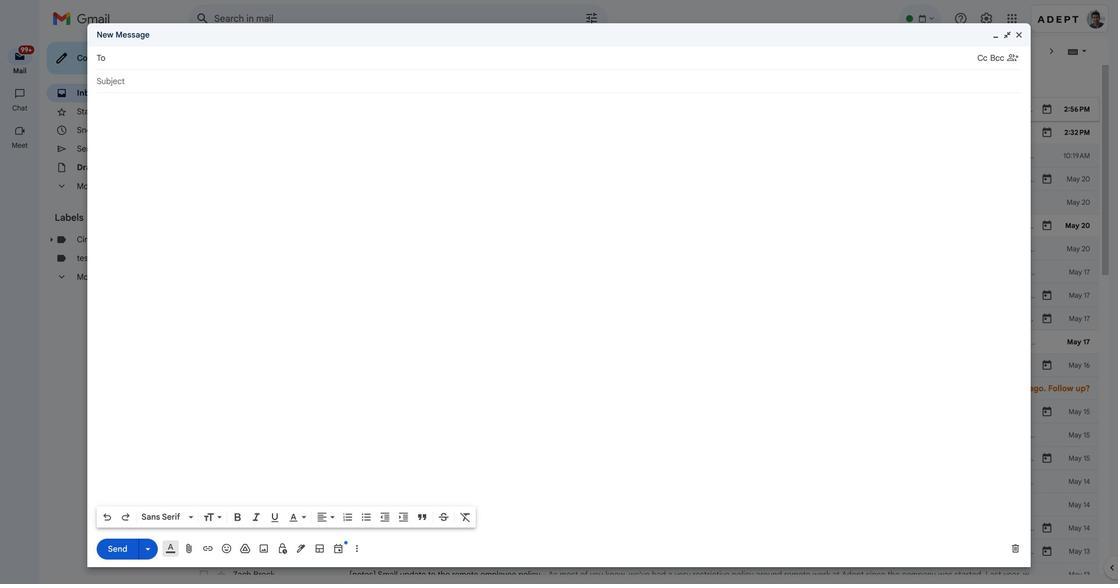 Task type: locate. For each thing, give the bounding box(es) containing it.
11 row from the top
[[189, 331, 1100, 354]]

settings image
[[980, 12, 994, 26]]

Search in mail search field
[[189, 5, 608, 33]]

row
[[189, 98, 1100, 121], [189, 121, 1100, 144], [189, 144, 1100, 168], [189, 168, 1100, 191], [189, 191, 1100, 214], [189, 214, 1100, 238], [189, 238, 1100, 261], [189, 261, 1100, 284], [189, 284, 1100, 308], [189, 308, 1100, 331], [189, 331, 1100, 354], [189, 354, 1100, 378], [189, 401, 1100, 424], [189, 424, 1100, 447], [189, 447, 1100, 471], [189, 471, 1100, 494], [189, 494, 1100, 517], [189, 517, 1100, 541], [189, 541, 1100, 564], [189, 564, 1100, 585]]

minimize image
[[992, 30, 1001, 40]]

indent more ‪(⌘])‬ image
[[398, 512, 410, 524]]

2 row from the top
[[189, 121, 1100, 144]]

discard draft ‪(⌘⇧d)‬ image
[[1010, 544, 1022, 555]]

option
[[139, 512, 186, 524]]

insert photo image
[[258, 544, 270, 555]]

14 row from the top
[[189, 424, 1100, 447]]

more send options image
[[142, 544, 154, 556]]

mail, 863 unread messages image
[[14, 48, 33, 59]]

underline ‪(⌘u)‬ image
[[269, 513, 281, 524]]

main content
[[189, 65, 1100, 585]]

dialog
[[87, 23, 1031, 568]]

advanced search options image
[[580, 6, 604, 30]]

heading
[[0, 66, 40, 76], [0, 104, 40, 113], [0, 141, 40, 150], [55, 212, 165, 224]]

italic ‪(⌘i)‬ image
[[251, 512, 262, 524]]

6 row from the top
[[189, 214, 1100, 238]]

navigation
[[0, 37, 41, 585]]

3 row from the top
[[189, 144, 1100, 168]]

tab list
[[189, 65, 1100, 98]]

close image
[[1015, 30, 1024, 40]]

select a layout image
[[314, 544, 326, 555]]

updates, 2 new messages, tab
[[484, 65, 630, 98]]

strikethrough ‪(⌘⇧x)‬ image
[[438, 512, 450, 524]]

bulleted list ‪(⌘⇧8)‬ image
[[361, 512, 372, 524]]

9 row from the top
[[189, 284, 1100, 308]]

10 row from the top
[[189, 308, 1100, 331]]

gmail image
[[52, 7, 116, 30]]

pop out image
[[1003, 30, 1013, 40]]

more options image
[[354, 544, 361, 555]]

refresh image
[[233, 45, 245, 57]]

16 row from the top
[[189, 471, 1100, 494]]

19 row from the top
[[189, 541, 1100, 564]]

redo ‪(⌘y)‬ image
[[120, 512, 132, 524]]

17 row from the top
[[189, 494, 1100, 517]]



Task type: describe. For each thing, give the bounding box(es) containing it.
13 row from the top
[[189, 401, 1100, 424]]

1 row from the top
[[189, 98, 1100, 121]]

15 row from the top
[[189, 447, 1100, 471]]

Message Body text field
[[97, 99, 1022, 504]]

search in mail image
[[192, 8, 213, 29]]

promotions tab
[[336, 65, 483, 98]]

To recipients text field
[[111, 48, 978, 69]]

undo ‪(⌘z)‬ image
[[101, 512, 113, 524]]

insert emoji ‪(⌘⇧2)‬ image
[[221, 544, 232, 555]]

5 row from the top
[[189, 191, 1100, 214]]

attach files image
[[184, 544, 195, 555]]

option inside formatting options toolbar
[[139, 512, 186, 524]]

insert link ‪(⌘k)‬ image
[[202, 544, 214, 555]]

12 row from the top
[[189, 354, 1100, 378]]

bold ‪(⌘b)‬ image
[[232, 512, 244, 524]]

7 row from the top
[[189, 238, 1100, 261]]

numbered list ‪(⌘⇧7)‬ image
[[342, 512, 354, 524]]

8 row from the top
[[189, 261, 1100, 284]]

Subject field
[[97, 76, 1022, 87]]

4 row from the top
[[189, 168, 1100, 191]]

primary tab
[[189, 65, 335, 98]]

toggle confidential mode image
[[277, 544, 288, 555]]

formatting options toolbar
[[97, 507, 476, 528]]

older image
[[1046, 45, 1058, 57]]

set up a time to meet image
[[333, 544, 344, 555]]

insert files using drive image
[[239, 544, 251, 555]]

20 row from the top
[[189, 564, 1100, 585]]

insert signature image
[[295, 544, 307, 555]]

remove formatting ‪(⌘\)‬ image
[[460, 512, 471, 524]]

indent less ‪(⌘[)‬ image
[[379, 512, 391, 524]]

quote ‪(⌘⇧9)‬ image
[[417, 512, 428, 524]]

18 row from the top
[[189, 517, 1100, 541]]



Task type: vqa. For each thing, say whether or not it's contained in the screenshot.
SEARCH IN MAIL "icon"
yes



